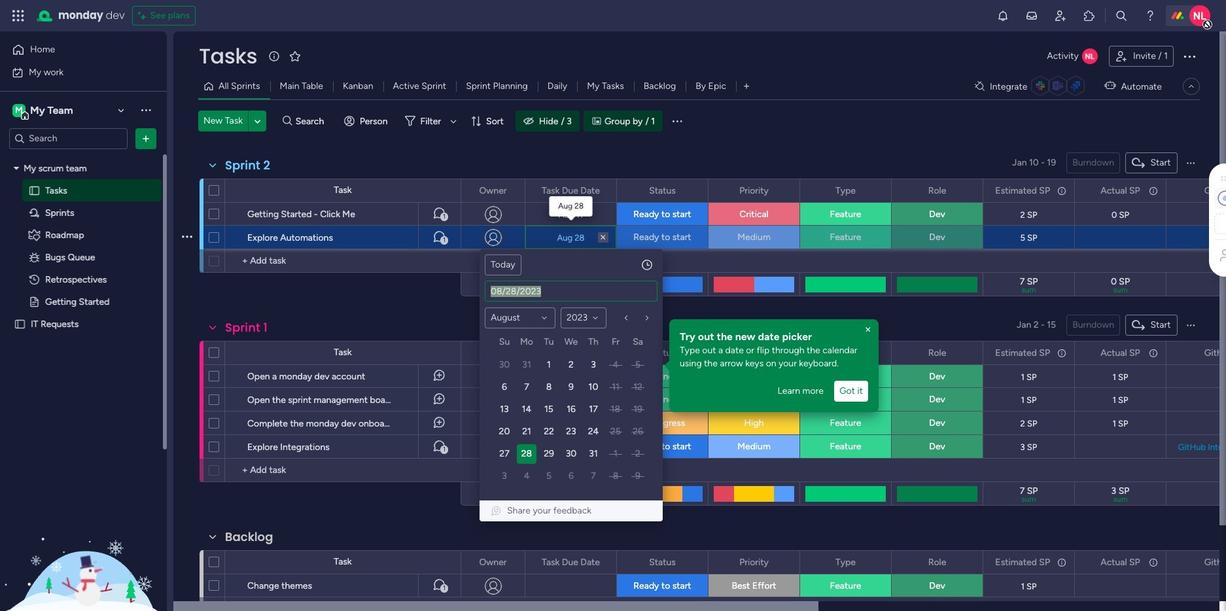 Task type: describe. For each thing, give the bounding box(es) containing it.
next image
[[642, 313, 652, 323]]

august image
[[539, 313, 549, 323]]

wednesday element
[[560, 334, 582, 354]]

select product image
[[12, 9, 25, 22]]

caret down image
[[14, 164, 19, 173]]

tuesday element
[[538, 334, 560, 354]]

autopilot image
[[1105, 77, 1116, 94]]

arrow down image
[[446, 113, 461, 129]]

see plans image
[[138, 8, 150, 24]]

monday element
[[516, 334, 538, 354]]

add to favorites image
[[289, 49, 302, 62]]

lottie animation image
[[0, 479, 167, 611]]

apps image
[[1083, 9, 1096, 22]]

home image
[[12, 43, 25, 56]]

board activity image
[[1082, 48, 1098, 64]]



Task type: vqa. For each thing, say whether or not it's contained in the screenshot.
birthday at the bottom of the page
no



Task type: locate. For each thing, give the bounding box(es) containing it.
0 horizontal spatial public board image
[[14, 318, 26, 330]]

my work image
[[12, 66, 24, 78]]

options image
[[1182, 48, 1197, 64], [139, 132, 152, 145], [1148, 180, 1157, 202], [182, 198, 192, 229], [964, 342, 974, 364], [1148, 342, 1157, 364], [869, 345, 885, 361], [182, 407, 192, 439]]

menu image
[[671, 114, 684, 128], [1185, 158, 1196, 168]]

+ Add task text field
[[232, 253, 455, 269]]

0 horizontal spatial menu image
[[671, 114, 684, 128]]

sunday element
[[493, 334, 516, 354]]

add time image
[[640, 258, 654, 272]]

lottie animation element
[[0, 479, 167, 611]]

inbox image
[[1025, 9, 1038, 22]]

thursday element
[[582, 334, 605, 354]]

menu image
[[1185, 320, 1196, 330]]

1 vertical spatial public board image
[[14, 318, 26, 330]]

1 horizontal spatial public board image
[[28, 295, 41, 308]]

help image
[[1144, 9, 1157, 22]]

workspace options image
[[139, 104, 152, 117]]

v2 search image
[[283, 114, 292, 128]]

grid
[[493, 334, 649, 487]]

row group
[[493, 354, 649, 487]]

workspace image
[[12, 103, 26, 117]]

column information image
[[1057, 348, 1067, 358], [1148, 348, 1159, 358], [1148, 557, 1159, 568]]

1 vertical spatial menu image
[[1185, 158, 1196, 168]]

0 vertical spatial menu image
[[671, 114, 684, 128]]

dapulse integrations image
[[975, 81, 985, 91]]

saturday element
[[627, 334, 649, 354]]

search everything image
[[1115, 9, 1128, 22]]

2023 image
[[590, 313, 601, 323]]

noah lott image
[[1189, 5, 1210, 26]]

options image
[[506, 180, 516, 202], [598, 180, 607, 202], [1056, 180, 1065, 202], [182, 221, 192, 253], [1056, 342, 1065, 364], [182, 360, 192, 392], [182, 384, 192, 415], [182, 431, 192, 462], [506, 551, 516, 573], [598, 551, 607, 573], [690, 551, 699, 573], [781, 551, 790, 573], [873, 551, 882, 573]]

column information image
[[1057, 185, 1067, 196], [1148, 185, 1159, 196], [1057, 557, 1067, 568]]

list box
[[0, 154, 167, 512]]

+ Add task text field
[[232, 463, 455, 478]]

invite members image
[[1054, 9, 1067, 22]]

add view image
[[744, 81, 749, 91]]

public board image
[[28, 295, 41, 308], [14, 318, 26, 330]]

public board image
[[28, 184, 41, 197]]

option
[[0, 156, 167, 159]]

Date field
[[485, 281, 657, 301]]

previous image
[[621, 313, 631, 323]]

None field
[[196, 43, 260, 70], [222, 157, 273, 174], [476, 184, 510, 198], [538, 184, 603, 198], [646, 184, 679, 198], [736, 184, 772, 198], [832, 184, 859, 198], [925, 184, 949, 198], [992, 184, 1053, 198], [1097, 184, 1143, 198], [1201, 184, 1226, 198], [222, 319, 271, 336], [476, 346, 510, 360], [538, 346, 603, 360], [646, 346, 679, 360], [736, 346, 772, 360], [832, 346, 859, 360], [925, 346, 949, 360], [992, 346, 1053, 360], [1097, 346, 1143, 360], [1201, 346, 1226, 360], [222, 529, 276, 546], [476, 555, 510, 570], [538, 555, 603, 570], [646, 555, 679, 570], [736, 555, 772, 570], [832, 555, 859, 570], [925, 555, 949, 570], [992, 555, 1053, 570], [1097, 555, 1143, 570], [1201, 555, 1226, 570], [196, 43, 260, 70], [222, 157, 273, 174], [476, 184, 510, 198], [538, 184, 603, 198], [646, 184, 679, 198], [736, 184, 772, 198], [832, 184, 859, 198], [925, 184, 949, 198], [992, 184, 1053, 198], [1097, 184, 1143, 198], [1201, 184, 1226, 198], [222, 319, 271, 336], [476, 346, 510, 360], [538, 346, 603, 360], [646, 346, 679, 360], [736, 346, 772, 360], [832, 346, 859, 360], [925, 346, 949, 360], [992, 346, 1053, 360], [1097, 346, 1143, 360], [1201, 346, 1226, 360], [222, 529, 276, 546], [476, 555, 510, 570], [538, 555, 603, 570], [646, 555, 679, 570], [736, 555, 772, 570], [832, 555, 859, 570], [925, 555, 949, 570], [992, 555, 1053, 570], [1097, 555, 1143, 570], [1201, 555, 1226, 570]]

angle down image
[[254, 116, 261, 126]]

close image
[[863, 324, 873, 335]]

collapse board header image
[[1186, 81, 1197, 92]]

Search in workspace field
[[27, 131, 109, 146]]

1 horizontal spatial menu image
[[1185, 158, 1196, 168]]

0 vertical spatial public board image
[[28, 295, 41, 308]]

workspace selection element
[[12, 102, 75, 119]]

show board description image
[[266, 50, 282, 63]]

heading
[[680, 330, 868, 344]]

notifications image
[[996, 9, 1009, 22]]

friday element
[[605, 334, 627, 354]]

Search field
[[292, 112, 332, 130]]



